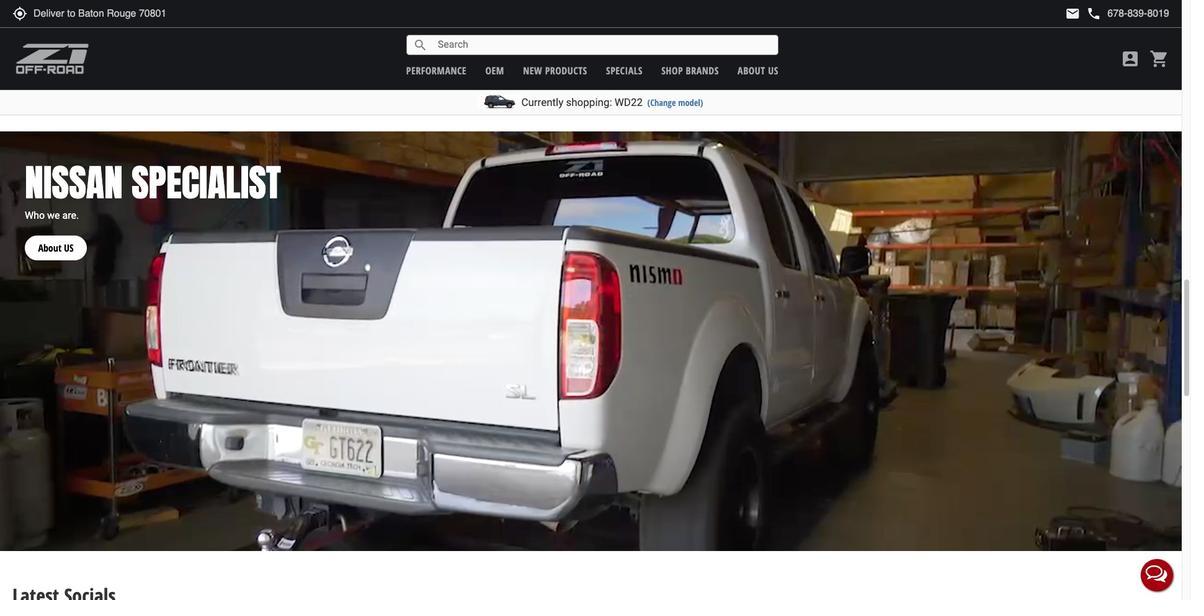 Task type: locate. For each thing, give the bounding box(es) containing it.
nissan
[[25, 154, 123, 211]]

who
[[25, 210, 45, 222]]

nissan specialist who we are.
[[25, 154, 281, 222]]

plate
[[658, 37, 682, 54]]

about
[[738, 64, 766, 77], [38, 241, 61, 255]]

model)
[[679, 97, 704, 109]]

'04
[[463, 37, 478, 54], [549, 37, 563, 54]]

us
[[769, 64, 779, 77]]

(change model) link
[[648, 97, 704, 109]]

led
[[599, 37, 616, 54]]

are.
[[62, 210, 79, 222]]

0 horizontal spatial about
[[38, 241, 61, 255]]

performance
[[406, 64, 467, 77]]

'04 up new products
[[549, 37, 563, 54]]

we
[[47, 210, 60, 222]]

0 horizontal spatial '04
[[463, 37, 478, 54]]

1 vertical spatial about
[[38, 241, 61, 255]]

oem link
[[486, 64, 505, 77]]

about us
[[38, 241, 74, 255]]

1 '04 from the left
[[463, 37, 478, 54]]

1 horizontal spatial about
[[738, 64, 766, 77]]

shop
[[662, 64, 684, 77]]

0 vertical spatial about
[[738, 64, 766, 77]]

phone link
[[1087, 6, 1170, 21]]

'04 left frontier
[[463, 37, 478, 54]]

phone
[[1087, 6, 1102, 21]]

specialist
[[132, 154, 281, 211]]

license
[[620, 37, 655, 54]]

account_box
[[1121, 49, 1141, 69]]

1 horizontal spatial '04
[[549, 37, 563, 54]]

/
[[522, 37, 527, 54]]

shop brands
[[662, 64, 719, 77]]

brands
[[686, 64, 719, 77]]

(change
[[648, 97, 676, 109]]

z1
[[430, 37, 441, 54]]



Task type: describe. For each thing, give the bounding box(es) containing it.
account_box link
[[1118, 49, 1144, 69]]

performance link
[[406, 64, 467, 77]]

us
[[64, 241, 74, 255]]

z1 motorsports logo image
[[16, 43, 89, 74]]

specials link
[[606, 64, 643, 77]]

shopping_cart
[[1150, 49, 1170, 69]]

search
[[413, 38, 428, 52]]

wd22
[[615, 96, 643, 109]]

shopping_cart link
[[1147, 49, 1170, 69]]

currently shopping: wd22 (change model)
[[522, 96, 704, 109]]

currently
[[522, 96, 564, 109]]

shopping:
[[566, 96, 612, 109]]

new
[[523, 64, 543, 77]]

about us link
[[738, 64, 779, 77]]

shop brands link
[[662, 64, 719, 77]]

new products link
[[523, 64, 588, 77]]

Search search field
[[428, 35, 778, 55]]

mail
[[1066, 6, 1081, 21]]

z1 '98-'04 frontier / '00-'04 xterra led license plate lights
[[430, 37, 714, 54]]

about us
[[738, 64, 779, 77]]

mail phone
[[1066, 6, 1102, 21]]

oem
[[486, 64, 505, 77]]

2 '04 from the left
[[549, 37, 563, 54]]

new products
[[523, 64, 588, 77]]

'98-
[[444, 37, 463, 54]]

about for about us
[[38, 241, 61, 255]]

about for about us
[[738, 64, 766, 77]]

my_location
[[12, 6, 27, 21]]

specials
[[606, 64, 643, 77]]

products
[[545, 64, 588, 77]]

xterra
[[566, 37, 596, 54]]

mail link
[[1066, 6, 1081, 21]]

'00-
[[530, 37, 549, 54]]

frontier
[[481, 37, 519, 54]]

$28
[[564, 67, 580, 82]]

about us link
[[25, 224, 87, 261]]

lights
[[685, 37, 714, 54]]



Task type: vqa. For each thing, say whether or not it's contained in the screenshot.
Win This Truck Shop now to get automatically entered image
no



